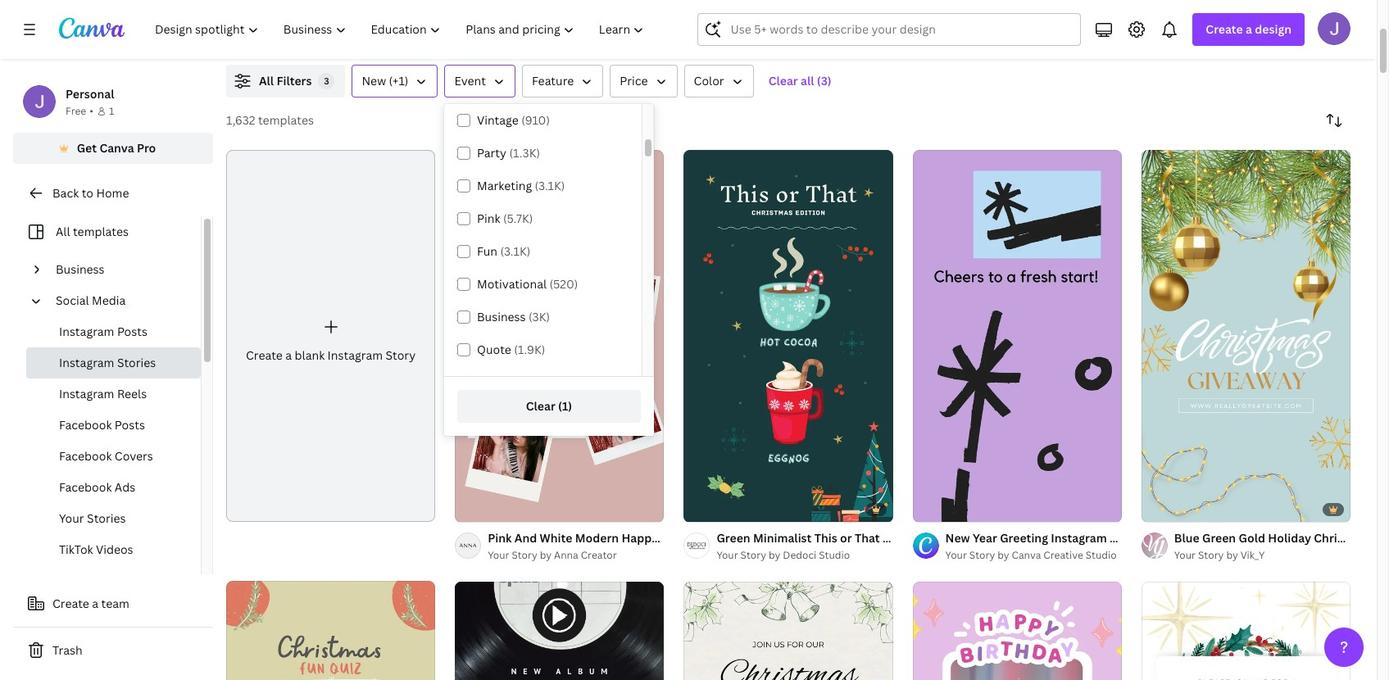 Task type: locate. For each thing, give the bounding box(es) containing it.
1 horizontal spatial business
[[477, 309, 526, 325]]

2 vertical spatial a
[[92, 596, 98, 611]]

clear left the all
[[769, 73, 798, 89]]

(3.1k) right fun
[[500, 243, 531, 259]]

clear for clear all (3)
[[769, 73, 798, 89]]

color button
[[684, 65, 754, 98]]

christmas
[[1314, 530, 1371, 546]]

posts for instagram posts
[[117, 324, 148, 339]]

facebook
[[59, 417, 112, 433], [59, 448, 112, 464], [59, 480, 112, 495]]

a for design
[[1246, 21, 1252, 37]]

facebook for facebook posts
[[59, 417, 112, 433]]

(3.1k) down (1.3k) at top
[[535, 178, 565, 193]]

instagram stories
[[59, 355, 156, 370]]

stories down facebook ads link
[[87, 511, 126, 526]]

•
[[90, 104, 93, 118]]

pink inside pink and white modern happy birthday your story your story by anna creator
[[488, 530, 512, 546]]

1 horizontal spatial all
[[259, 73, 274, 89]]

get
[[77, 140, 97, 156]]

1 vertical spatial posts
[[115, 417, 145, 433]]

1 by from the left
[[540, 548, 552, 562]]

anna
[[554, 548, 578, 562]]

clear left "(1)" on the bottom of page
[[526, 398, 556, 414]]

1,632
[[226, 112, 255, 128]]

event button
[[445, 65, 516, 98]]

clear (1)
[[526, 398, 572, 414]]

1,632 templates
[[226, 112, 314, 128]]

1 vertical spatial (3.1k)
[[500, 243, 531, 259]]

by left dedoci
[[769, 548, 781, 562]]

instagram for instagram stories
[[59, 355, 114, 370]]

all filters
[[259, 73, 312, 89]]

1 horizontal spatial create
[[246, 347, 283, 363]]

ads
[[115, 480, 135, 495]]

get canva pro button
[[13, 133, 213, 164]]

1 vertical spatial stories
[[87, 511, 126, 526]]

1 vertical spatial a
[[286, 347, 292, 363]]

instagram
[[59, 324, 114, 339], [328, 347, 383, 363], [59, 355, 114, 370], [59, 386, 114, 402]]

0 vertical spatial clear
[[769, 73, 798, 89]]

canva left creative
[[1012, 548, 1041, 562]]

feature
[[532, 73, 574, 89]]

facebook up your stories
[[59, 480, 112, 495]]

1 vertical spatial business
[[477, 309, 526, 325]]

create a blank instagram story link
[[226, 150, 435, 522]]

2 by from the left
[[769, 548, 781, 562]]

personal
[[66, 86, 114, 102]]

0 vertical spatial pink
[[477, 211, 500, 226]]

0 vertical spatial templates
[[258, 112, 314, 128]]

0 vertical spatial canva
[[99, 140, 134, 156]]

instagram down social media on the top of the page
[[59, 324, 114, 339]]

instagram right blank
[[328, 347, 383, 363]]

2 vertical spatial facebook
[[59, 480, 112, 495]]

2 vertical spatial create
[[52, 596, 89, 611]]

by left creative
[[998, 548, 1009, 562]]

motivational
[[477, 276, 547, 292]]

by inside your story by dedoci studio link
[[769, 548, 781, 562]]

facebook posts
[[59, 417, 145, 433]]

fun
[[477, 243, 498, 259]]

1 vertical spatial all
[[56, 224, 70, 239]]

templates
[[258, 112, 314, 128], [73, 224, 129, 239]]

posts down reels
[[115, 417, 145, 433]]

stories up reels
[[117, 355, 156, 370]]

white red green simple elegant watercolor christmas party invitation your story image
[[1142, 582, 1351, 680]]

0 vertical spatial (3.1k)
[[535, 178, 565, 193]]

clean sketch christmas party invitation instagram story image
[[684, 582, 893, 680]]

3
[[324, 75, 329, 87]]

a left team
[[92, 596, 98, 611]]

instagram story templates image
[[1001, 0, 1351, 45]]

0 horizontal spatial canva
[[99, 140, 134, 156]]

2 facebook from the top
[[59, 448, 112, 464]]

a inside dropdown button
[[1246, 21, 1252, 37]]

your story by canva creative studio
[[946, 548, 1117, 562]]

green
[[1202, 530, 1236, 546]]

instagram up facebook posts
[[59, 386, 114, 402]]

price
[[620, 73, 648, 89]]

top level navigation element
[[144, 13, 659, 46]]

create left design at the right of the page
[[1206, 21, 1243, 37]]

studio right creative
[[1086, 548, 1117, 562]]

clear
[[769, 73, 798, 89], [526, 398, 556, 414]]

facebook for facebook covers
[[59, 448, 112, 464]]

0 horizontal spatial create
[[52, 596, 89, 611]]

new (+1) button
[[352, 65, 438, 98]]

posts down social media link
[[117, 324, 148, 339]]

blue
[[1174, 530, 1200, 546]]

1 vertical spatial pink
[[488, 530, 512, 546]]

a left design at the right of the page
[[1246, 21, 1252, 37]]

party
[[477, 145, 507, 161]]

back
[[52, 185, 79, 201]]

1 horizontal spatial clear
[[769, 73, 798, 89]]

green minimalist this or that christmas edition instagram story image
[[684, 150, 893, 522]]

0 horizontal spatial (3.1k)
[[500, 243, 531, 259]]

0 vertical spatial all
[[259, 73, 274, 89]]

your story by canva creative studio link
[[946, 547, 1122, 564]]

posts
[[117, 324, 148, 339], [115, 417, 145, 433]]

a
[[1246, 21, 1252, 37], [286, 347, 292, 363], [92, 596, 98, 611]]

0 vertical spatial create
[[1206, 21, 1243, 37]]

studio right dedoci
[[819, 548, 850, 562]]

1
[[109, 104, 114, 118]]

(5.7k)
[[503, 211, 533, 226]]

0 vertical spatial a
[[1246, 21, 1252, 37]]

create left blank
[[246, 347, 283, 363]]

facebook up facebook ads
[[59, 448, 112, 464]]

create a blank instagram story element
[[226, 150, 435, 522]]

vintage (910)
[[477, 112, 550, 128]]

0 horizontal spatial all
[[56, 224, 70, 239]]

canva left pro
[[99, 140, 134, 156]]

1 horizontal spatial (3.1k)
[[535, 178, 565, 193]]

all down back
[[56, 224, 70, 239]]

business
[[56, 261, 105, 277], [477, 309, 526, 325]]

stories
[[117, 355, 156, 370], [87, 511, 126, 526]]

marketing (3.1k)
[[477, 178, 565, 193]]

templates down all filters
[[258, 112, 314, 128]]

pink
[[477, 211, 500, 226], [488, 530, 512, 546]]

pink left (5.7k)
[[477, 211, 500, 226]]

instagram posts link
[[26, 316, 201, 348]]

a left blank
[[286, 347, 292, 363]]

0 vertical spatial business
[[56, 261, 105, 277]]

home
[[96, 185, 129, 201]]

studio
[[819, 548, 850, 562], [1086, 548, 1117, 562]]

1 horizontal spatial studio
[[1086, 548, 1117, 562]]

templates down back to home
[[73, 224, 129, 239]]

your stories link
[[26, 503, 201, 534]]

covers
[[115, 448, 153, 464]]

0 horizontal spatial studio
[[819, 548, 850, 562]]

all
[[801, 73, 814, 89]]

0 vertical spatial facebook
[[59, 417, 112, 433]]

3 by from the left
[[998, 548, 1009, 562]]

a inside button
[[92, 596, 98, 611]]

back to home
[[52, 185, 129, 201]]

1 vertical spatial facebook
[[59, 448, 112, 464]]

clear for clear (1)
[[526, 398, 556, 414]]

business up the "social"
[[56, 261, 105, 277]]

0 horizontal spatial a
[[92, 596, 98, 611]]

fun (3.1k)
[[477, 243, 531, 259]]

2 horizontal spatial a
[[1246, 21, 1252, 37]]

0 vertical spatial stories
[[117, 355, 156, 370]]

(3.1k)
[[535, 178, 565, 193], [500, 243, 531, 259]]

by down white on the bottom of the page
[[540, 548, 552, 562]]

stories for instagram stories
[[117, 355, 156, 370]]

videos
[[96, 542, 133, 557]]

all templates
[[56, 224, 129, 239]]

pink for pink (5.7k)
[[477, 211, 500, 226]]

3 facebook from the top
[[59, 480, 112, 495]]

facebook down instagram reels on the bottom left of the page
[[59, 417, 112, 433]]

facebook ads
[[59, 480, 135, 495]]

1 horizontal spatial canva
[[1012, 548, 1041, 562]]

pink and white modern happy birthday your story image
[[455, 150, 664, 522]]

beige playful christmas quiz instagram story image
[[226, 581, 435, 680]]

instagram up instagram reels on the bottom left of the page
[[59, 355, 114, 370]]

1 facebook from the top
[[59, 417, 112, 433]]

business up quote
[[477, 309, 526, 325]]

create left team
[[52, 596, 89, 611]]

by left vik_y
[[1227, 548, 1238, 562]]

1 vertical spatial canva
[[1012, 548, 1041, 562]]

trash
[[52, 643, 82, 658]]

feature button
[[522, 65, 604, 98]]

templates for all templates
[[73, 224, 129, 239]]

facebook posts link
[[26, 410, 201, 441]]

4 by from the left
[[1227, 548, 1238, 562]]

2 horizontal spatial create
[[1206, 21, 1243, 37]]

gold
[[1239, 530, 1266, 546]]

pink left and
[[488, 530, 512, 546]]

your story by vik_y link
[[1174, 547, 1351, 564]]

1 horizontal spatial templates
[[258, 112, 314, 128]]

Sort by button
[[1318, 104, 1351, 137]]

2 studio from the left
[[1086, 548, 1117, 562]]

create inside button
[[52, 596, 89, 611]]

white
[[540, 530, 572, 546]]

birthday
[[661, 530, 710, 546]]

0 horizontal spatial templates
[[73, 224, 129, 239]]

0 horizontal spatial clear
[[526, 398, 556, 414]]

1 vertical spatial clear
[[526, 398, 556, 414]]

(+1)
[[389, 73, 409, 89]]

1 vertical spatial create
[[246, 347, 283, 363]]

create inside dropdown button
[[1206, 21, 1243, 37]]

0 vertical spatial posts
[[117, 324, 148, 339]]

create a design button
[[1193, 13, 1305, 46]]

new year greeting instagram story in lavender black sky blue scribbles and doodles style image
[[913, 150, 1122, 522]]

posts for facebook posts
[[115, 417, 145, 433]]

your
[[59, 511, 84, 526], [712, 530, 738, 546], [488, 548, 509, 562], [717, 548, 738, 562], [946, 548, 967, 562], [1174, 548, 1196, 562]]

0 horizontal spatial business
[[56, 261, 105, 277]]

1 vertical spatial templates
[[73, 224, 129, 239]]

your story by dedoci studio
[[717, 548, 850, 562]]

clear (1) button
[[457, 390, 641, 423]]

by
[[540, 548, 552, 562], [769, 548, 781, 562], [998, 548, 1009, 562], [1227, 548, 1238, 562]]

1 horizontal spatial a
[[286, 347, 292, 363]]

party (1.3k)
[[477, 145, 540, 161]]

vintage
[[477, 112, 519, 128]]

facebook covers
[[59, 448, 153, 464]]

None search field
[[698, 13, 1081, 46]]

all left filters
[[259, 73, 274, 89]]

tiktok videos link
[[26, 534, 201, 566]]

dedoci
[[783, 548, 817, 562]]



Task type: vqa. For each thing, say whether or not it's contained in the screenshot.


Task type: describe. For each thing, give the bounding box(es) containing it.
facebook ads link
[[26, 472, 201, 503]]

instagram reels
[[59, 386, 147, 402]]

filters
[[277, 73, 312, 89]]

and
[[515, 530, 537, 546]]

business link
[[49, 254, 191, 285]]

a for team
[[92, 596, 98, 611]]

(3.1k) for fun (3.1k)
[[500, 243, 531, 259]]

facebook for facebook ads
[[59, 480, 112, 495]]

holiday
[[1268, 530, 1311, 546]]

by inside blue green gold holiday christmas giv your story by vik_y
[[1227, 548, 1238, 562]]

(1.3k)
[[509, 145, 540, 161]]

quote
[[477, 342, 511, 357]]

(3k)
[[529, 309, 550, 325]]

jacob simon image
[[1318, 12, 1351, 45]]

tiktok
[[59, 542, 93, 557]]

your inside your stories link
[[59, 511, 84, 526]]

create a blank instagram story
[[246, 347, 416, 363]]

free •
[[66, 104, 93, 118]]

instagram for instagram reels
[[59, 386, 114, 402]]

design
[[1255, 21, 1292, 37]]

pink and white modern happy birthday your story link
[[488, 529, 771, 547]]

marketing
[[477, 178, 532, 193]]

your story by dedoci studio link
[[717, 547, 893, 564]]

create a design
[[1206, 21, 1292, 37]]

canva inside button
[[99, 140, 134, 156]]

create for create a design
[[1206, 21, 1243, 37]]

get canva pro
[[77, 140, 156, 156]]

1 studio from the left
[[819, 548, 850, 562]]

(520)
[[550, 276, 578, 292]]

happy
[[622, 530, 658, 546]]

create a team
[[52, 596, 129, 611]]

to
[[82, 185, 93, 201]]

by inside pink and white modern happy birthday your story your story by anna creator
[[540, 548, 552, 562]]

media
[[92, 293, 126, 308]]

creator
[[581, 548, 617, 562]]

pink (5.7k)
[[477, 211, 533, 226]]

blue green gold holiday christmas giveaway instagram story image
[[1142, 150, 1351, 522]]

clear all (3)
[[769, 73, 832, 89]]

your inside your story by canva creative studio link
[[946, 548, 967, 562]]

modern
[[575, 530, 619, 546]]

templates for 1,632 templates
[[258, 112, 314, 128]]

your inside blue green gold holiday christmas giv your story by vik_y
[[1174, 548, 1196, 562]]

(910)
[[521, 112, 550, 128]]

photo
[[477, 375, 510, 390]]

free
[[66, 104, 86, 118]]

team
[[101, 596, 129, 611]]

(1.9k)
[[514, 342, 545, 357]]

a for blank
[[286, 347, 292, 363]]

trash link
[[13, 634, 213, 667]]

motivational (520)
[[477, 276, 578, 292]]

back to home link
[[13, 177, 213, 210]]

all for all filters
[[259, 73, 274, 89]]

Search search field
[[731, 14, 1071, 45]]

business for business
[[56, 261, 105, 277]]

your story by anna creator link
[[488, 547, 664, 564]]

price button
[[610, 65, 678, 98]]

create for create a blank instagram story
[[246, 347, 283, 363]]

creative
[[1044, 548, 1083, 562]]

social
[[56, 293, 89, 308]]

color
[[694, 73, 724, 89]]

vik_y
[[1241, 548, 1265, 562]]

blue green gold holiday christmas giv your story by vik_y
[[1174, 530, 1389, 562]]

(2.2k)
[[513, 375, 544, 390]]

pink and white modern happy birthday your story your story by anna creator
[[488, 530, 771, 562]]

business (3k)
[[477, 309, 550, 325]]

your inside your story by dedoci studio link
[[717, 548, 738, 562]]

photo (2.2k)
[[477, 375, 544, 390]]

event
[[454, 73, 486, 89]]

instagram reels link
[[26, 379, 201, 410]]

giv
[[1374, 530, 1389, 546]]

business for business (3k)
[[477, 309, 526, 325]]

pink for pink and white modern happy birthday your story your story by anna creator
[[488, 530, 512, 546]]

tiktok videos
[[59, 542, 133, 557]]

by inside your story by canva creative studio link
[[998, 548, 1009, 562]]

social media
[[56, 293, 126, 308]]

story inside blue green gold holiday christmas giv your story by vik_y
[[1198, 548, 1224, 562]]

stories for your stories
[[87, 511, 126, 526]]

all for all templates
[[56, 224, 70, 239]]

create a team button
[[13, 588, 213, 620]]

3 filter options selected element
[[318, 73, 335, 89]]

pro
[[137, 140, 156, 156]]

instagram posts
[[59, 324, 148, 339]]

blank
[[295, 347, 325, 363]]

clear all (3) button
[[760, 65, 840, 98]]

blue green gold holiday christmas giv link
[[1174, 529, 1389, 547]]

(3.1k) for marketing (3.1k)
[[535, 178, 565, 193]]

new
[[362, 73, 386, 89]]

facebook covers link
[[26, 441, 201, 472]]

reels
[[117, 386, 147, 402]]

instagram for instagram posts
[[59, 324, 114, 339]]

light purple pink aesthetic cute k-pop happy birthday instagram story image
[[913, 582, 1122, 680]]

create for create a team
[[52, 596, 89, 611]]



